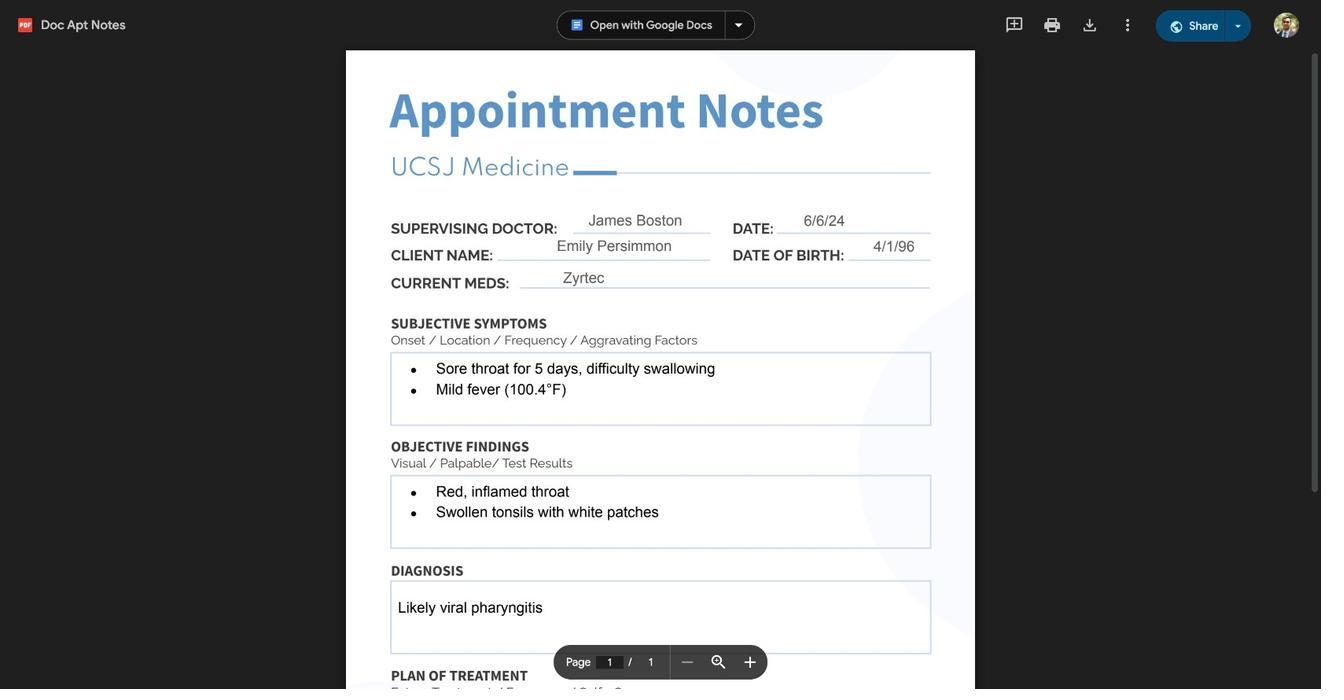 Task type: describe. For each thing, give the bounding box(es) containing it.
page 1 of 1 element
[[554, 646, 670, 680]]

more actions image
[[1119, 16, 1138, 35]]

quick sharing actions image
[[1236, 25, 1242, 28]]

zoom out image
[[678, 654, 697, 672]]

document inside the showing viewer. element
[[346, 50, 976, 689]]

download image
[[1081, 16, 1100, 35]]

print image
[[1043, 16, 1062, 35]]



Task type: locate. For each thing, give the bounding box(es) containing it.
fit to width image
[[710, 654, 729, 672]]

document
[[346, 50, 976, 689]]

add a comment image
[[1006, 16, 1024, 35]]

zoom in image
[[741, 654, 760, 672]]

pdf icon image
[[18, 18, 32, 32]]

Page is 1 text field
[[596, 656, 624, 670]]

application
[[0, 0, 1322, 689]]

showing viewer. element
[[0, 0, 1322, 689]]

share. anyone with the link. anyone who has the link can access. no sign-in required. image
[[1170, 20, 1184, 34]]



Task type: vqa. For each thing, say whether or not it's contained in the screenshot.
File
no



